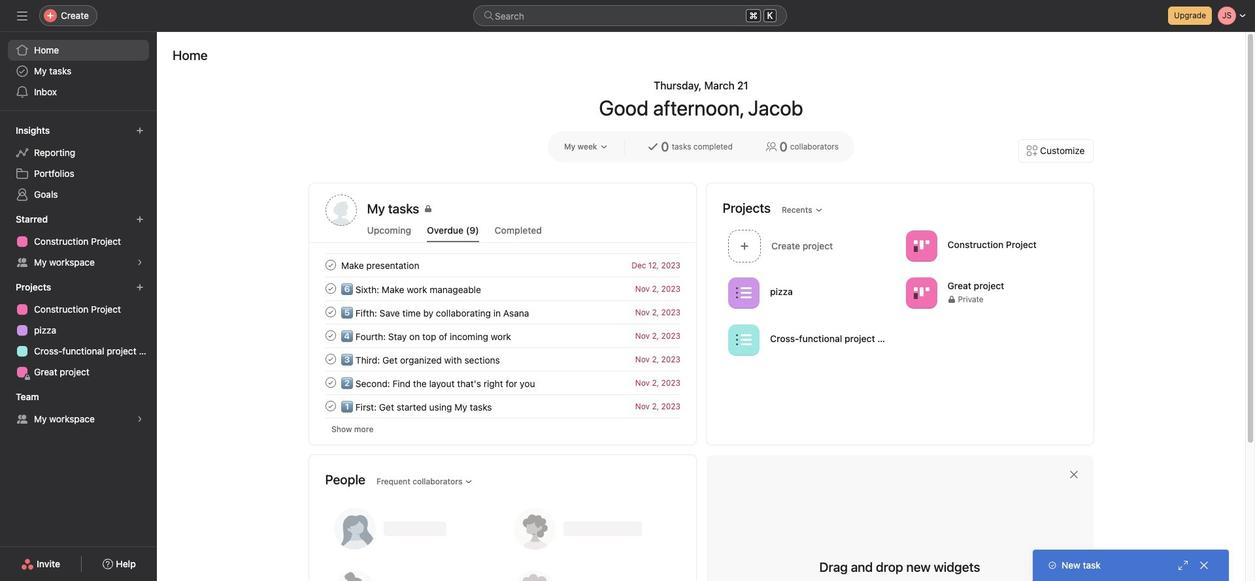 Task type: vqa. For each thing, say whether or not it's contained in the screenshot.
Dismiss icon
yes



Task type: locate. For each thing, give the bounding box(es) containing it.
Mark complete checkbox
[[323, 328, 338, 344], [323, 399, 338, 415]]

2 mark complete checkbox from the top
[[323, 281, 338, 297]]

mark complete image
[[323, 281, 338, 297]]

1 vertical spatial mark complete checkbox
[[323, 399, 338, 415]]

new insights image
[[136, 127, 144, 135]]

4 mark complete checkbox from the top
[[323, 352, 338, 367]]

1 vertical spatial list image
[[736, 333, 752, 348]]

new project or portfolio image
[[136, 284, 144, 292]]

board image
[[914, 285, 929, 301]]

Mark complete checkbox
[[323, 258, 338, 273], [323, 281, 338, 297], [323, 305, 338, 320], [323, 352, 338, 367], [323, 375, 338, 391]]

Search tasks, projects, and more text field
[[473, 5, 787, 26]]

1 list image from the top
[[736, 285, 752, 301]]

teams element
[[0, 386, 157, 433]]

3 mark complete checkbox from the top
[[323, 305, 338, 320]]

mark complete image
[[323, 258, 338, 273], [323, 305, 338, 320], [323, 328, 338, 344], [323, 352, 338, 367], [323, 375, 338, 391], [323, 399, 338, 415]]

board image
[[914, 238, 929, 254]]

0 vertical spatial mark complete checkbox
[[323, 328, 338, 344]]

list image
[[736, 285, 752, 301], [736, 333, 752, 348]]

see details, my workspace image
[[136, 416, 144, 424]]

list item
[[723, 226, 900, 266], [310, 254, 696, 277], [310, 277, 696, 301], [310, 301, 696, 324], [310, 324, 696, 348], [310, 348, 696, 371], [310, 371, 696, 395], [310, 395, 696, 418]]

close image
[[1199, 561, 1210, 572]]

6 mark complete image from the top
[[323, 399, 338, 415]]

hide sidebar image
[[17, 10, 27, 21]]

5 mark complete image from the top
[[323, 375, 338, 391]]

0 vertical spatial list image
[[736, 285, 752, 301]]

starred element
[[0, 208, 157, 276]]

1 mark complete checkbox from the top
[[323, 328, 338, 344]]

None field
[[473, 5, 787, 26]]

add profile photo image
[[325, 195, 357, 226]]



Task type: describe. For each thing, give the bounding box(es) containing it.
insights element
[[0, 119, 157, 208]]

see details, my workspace image
[[136, 259, 144, 267]]

dismiss image
[[1069, 470, 1079, 481]]

2 mark complete image from the top
[[323, 305, 338, 320]]

5 mark complete checkbox from the top
[[323, 375, 338, 391]]

2 list image from the top
[[736, 333, 752, 348]]

4 mark complete image from the top
[[323, 352, 338, 367]]

3 mark complete image from the top
[[323, 328, 338, 344]]

global element
[[0, 32, 157, 111]]

2 mark complete checkbox from the top
[[323, 399, 338, 415]]

projects element
[[0, 276, 157, 386]]

1 mark complete image from the top
[[323, 258, 338, 273]]

expand new task image
[[1178, 561, 1189, 572]]

add items to starred image
[[136, 216, 144, 224]]

1 mark complete checkbox from the top
[[323, 258, 338, 273]]



